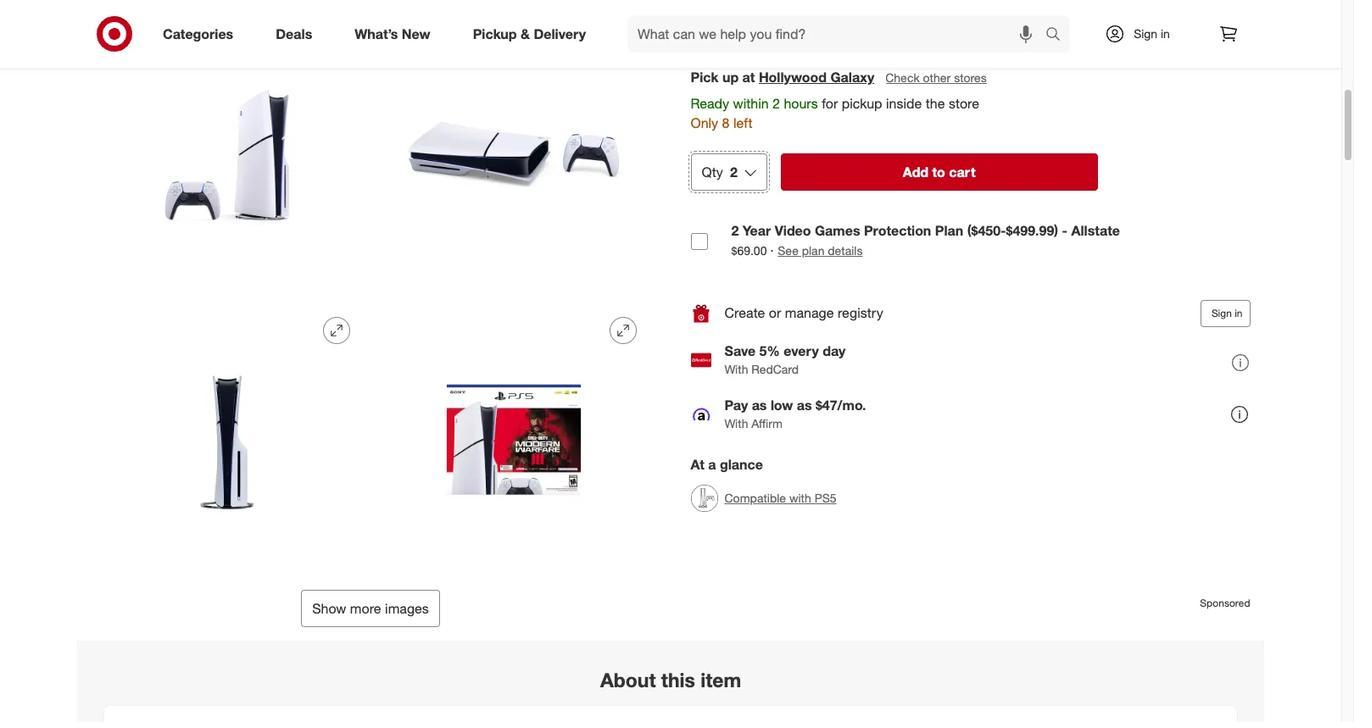 Task type: describe. For each thing, give the bounding box(es) containing it.
hours inside pickup ready within 2 hours
[[772, 28, 798, 41]]

within inside pickup ready within 2 hours
[[734, 28, 761, 41]]

or
[[770, 305, 782, 322]]

about
[[601, 669, 656, 692]]

video
[[776, 222, 812, 239]]

low
[[772, 397, 794, 414]]

show more images
[[312, 601, 429, 618]]

pick
[[691, 69, 719, 86]]

2 inside "ready within 2 hours for pickup inside the store only 8 left"
[[773, 95, 781, 112]]

this
[[662, 669, 696, 692]]

day
[[824, 343, 847, 360]]

what's
[[355, 25, 398, 42]]

playstation 5 console call of duty modern warfare iii bundle (slim), 5 of 9 image
[[378, 304, 651, 577]]

in inside "link"
[[1161, 26, 1171, 41]]

·
[[771, 242, 775, 259]]

($450-
[[968, 222, 1007, 239]]

pickup ready within 2 hours
[[703, 9, 798, 41]]

5%
[[760, 343, 781, 360]]

add to cart button
[[782, 154, 1099, 191]]

delivery inside button
[[841, 10, 894, 26]]

sign in link
[[1091, 15, 1197, 53]]

manage
[[786, 305, 835, 322]]

protection
[[865, 222, 932, 239]]

the
[[927, 95, 946, 112]]

search button
[[1038, 15, 1079, 56]]

for
[[823, 95, 839, 112]]

8
[[723, 115, 730, 132]]

pickup & delivery link
[[459, 15, 608, 53]]

playstation 5 console call of duty modern warfare iii bundle (slim), 3 of 9 image
[[378, 17, 651, 290]]

pickup
[[843, 95, 883, 112]]

sign inside button
[[1213, 307, 1233, 320]]

2 inside 2 year video games protection plan ($450-$499.99) - allstate $69.00 · see plan details
[[732, 222, 740, 239]]

show
[[312, 601, 346, 618]]

what's new
[[355, 25, 431, 42]]

plan
[[803, 243, 825, 258]]

show more images button
[[301, 590, 440, 628]]

2 right qty
[[731, 164, 738, 181]]

details
[[829, 243, 864, 258]]

every
[[785, 343, 820, 360]]

hollywood galaxy button
[[760, 68, 875, 88]]

categories
[[163, 25, 234, 42]]

sponsored
[[1201, 597, 1251, 610]]

allstate
[[1072, 222, 1121, 239]]

sign inside "link"
[[1134, 26, 1158, 41]]

see
[[779, 243, 800, 258]]

see plan details button
[[779, 243, 864, 259]]

categories link
[[148, 15, 255, 53]]

images
[[385, 601, 429, 618]]

$47/mo.
[[817, 397, 867, 414]]

games
[[816, 222, 861, 239]]

with inside save 5% every day with redcard
[[725, 363, 749, 377]]

registry
[[839, 305, 884, 322]]

check other stores
[[886, 71, 988, 85]]

only
[[691, 115, 719, 132]]

with inside pay as low as $47/mo. with affirm
[[725, 417, 749, 431]]

1 as from the left
[[753, 397, 768, 414]]

$499.99)
[[1007, 222, 1059, 239]]

at a glance
[[691, 456, 764, 473]]

about this item
[[601, 669, 742, 692]]

What can we help you find? suggestions appear below search field
[[628, 15, 1050, 53]]

2 inside pickup ready within 2 hours
[[764, 28, 770, 41]]

&
[[521, 25, 530, 42]]

deals link
[[262, 15, 334, 53]]

redcard
[[752, 363, 800, 377]]

left
[[734, 115, 753, 132]]

shipping
[[979, 10, 1036, 26]]

galaxy
[[831, 69, 875, 86]]

compatible
[[725, 491, 787, 506]]

playstation 5 console call of duty modern warfare iii bundle (slim), 2 of 9 image
[[91, 17, 364, 290]]



Task type: locate. For each thing, give the bounding box(es) containing it.
2 year video games protection plan ($450-$499.99) - allstate $69.00 · see plan details
[[732, 222, 1121, 259]]

more
[[350, 601, 382, 618]]

in
[[1161, 26, 1171, 41], [1236, 307, 1244, 320]]

1 vertical spatial with
[[725, 417, 749, 431]]

item
[[701, 669, 742, 692]]

None checkbox
[[691, 234, 708, 251]]

ready inside "ready within 2 hours for pickup inside the store only 8 left"
[[691, 95, 730, 112]]

shipping not available
[[979, 10, 1038, 42]]

as
[[753, 397, 768, 414], [798, 397, 813, 414]]

inside
[[887, 95, 923, 112]]

up
[[723, 69, 740, 86]]

available
[[999, 29, 1038, 42]]

with down pay
[[725, 417, 749, 431]]

with
[[725, 363, 749, 377], [725, 417, 749, 431]]

playstation 5 console call of duty modern warfare iii bundle (slim), 4 of 9 image
[[91, 304, 364, 577]]

other
[[924, 71, 952, 85]]

hours inside "ready within 2 hours for pickup inside the store only 8 left"
[[785, 95, 819, 112]]

delivery up galaxy
[[841, 10, 894, 26]]

qty 2
[[703, 164, 738, 181]]

2 as from the left
[[798, 397, 813, 414]]

hollywood
[[760, 69, 828, 86]]

1 vertical spatial hours
[[785, 95, 819, 112]]

ready up only
[[691, 95, 730, 112]]

0 horizontal spatial in
[[1161, 26, 1171, 41]]

to
[[933, 164, 946, 181]]

0 vertical spatial within
[[734, 28, 761, 41]]

add
[[904, 164, 930, 181]]

in inside button
[[1236, 307, 1244, 320]]

0 vertical spatial sign
[[1134, 26, 1158, 41]]

cart
[[950, 164, 977, 181]]

1 vertical spatial sign
[[1213, 307, 1233, 320]]

create
[[725, 305, 766, 322]]

check
[[886, 71, 921, 85]]

0 vertical spatial in
[[1161, 26, 1171, 41]]

pickup for ready
[[703, 9, 747, 26]]

ready up pick on the top right of page
[[703, 28, 732, 41]]

sign
[[1134, 26, 1158, 41], [1213, 307, 1233, 320]]

1 horizontal spatial sign in
[[1213, 307, 1244, 320]]

compatible with ps5 button
[[691, 480, 838, 517]]

save
[[725, 343, 757, 360]]

hours up pick up at hollywood galaxy
[[772, 28, 798, 41]]

pickup & delivery
[[473, 25, 586, 42]]

sign in button
[[1202, 300, 1251, 327]]

search
[[1038, 27, 1079, 44]]

1 horizontal spatial in
[[1236, 307, 1244, 320]]

pick up at hollywood galaxy
[[691, 69, 875, 86]]

ps5
[[816, 491, 838, 506]]

1 vertical spatial ready
[[691, 95, 730, 112]]

pickup up up
[[703, 9, 747, 26]]

2 left year
[[732, 222, 740, 239]]

delivery button
[[829, 0, 961, 55]]

1 vertical spatial sign in
[[1213, 307, 1244, 320]]

0 vertical spatial hours
[[772, 28, 798, 41]]

-
[[1063, 222, 1069, 239]]

within inside "ready within 2 hours for pickup inside the store only 8 left"
[[734, 95, 770, 112]]

0 horizontal spatial as
[[753, 397, 768, 414]]

hours down hollywood
[[785, 95, 819, 112]]

qty
[[703, 164, 724, 181]]

1 horizontal spatial as
[[798, 397, 813, 414]]

at
[[691, 456, 705, 473]]

a
[[709, 456, 717, 473]]

0 horizontal spatial pickup
[[473, 25, 517, 42]]

delivery right &
[[534, 25, 586, 42]]

affirm
[[752, 417, 784, 431]]

1 with from the top
[[725, 363, 749, 377]]

within
[[734, 28, 761, 41], [734, 95, 770, 112]]

0 vertical spatial sign in
[[1134, 26, 1171, 41]]

new
[[402, 25, 431, 42]]

2 within from the top
[[734, 95, 770, 112]]

within up left
[[734, 95, 770, 112]]

pickup left &
[[473, 25, 517, 42]]

image gallery element
[[91, 0, 651, 628]]

with
[[790, 491, 812, 506]]

pay
[[725, 397, 749, 414]]

0 horizontal spatial sign in
[[1134, 26, 1171, 41]]

deals
[[276, 25, 312, 42]]

pickup inside pickup ready within 2 hours
[[703, 9, 747, 26]]

ready inside pickup ready within 2 hours
[[703, 28, 732, 41]]

check other stores button
[[886, 69, 989, 88]]

0 vertical spatial ready
[[703, 28, 732, 41]]

pay as low as $47/mo. with affirm
[[725, 397, 867, 431]]

compatible with ps5
[[725, 491, 838, 506]]

1 vertical spatial in
[[1236, 307, 1244, 320]]

1 horizontal spatial pickup
[[703, 9, 747, 26]]

at
[[743, 69, 756, 86]]

delivery
[[841, 10, 894, 26], [534, 25, 586, 42]]

1 vertical spatial within
[[734, 95, 770, 112]]

add to cart
[[904, 164, 977, 181]]

as up affirm
[[753, 397, 768, 414]]

pickup for &
[[473, 25, 517, 42]]

ready within 2 hours for pickup inside the store only 8 left
[[691, 95, 980, 132]]

within up at
[[734, 28, 761, 41]]

store
[[950, 95, 980, 112]]

create or manage registry
[[725, 305, 884, 322]]

what's new link
[[340, 15, 452, 53]]

2 up pick up at hollywood galaxy
[[764, 28, 770, 41]]

with down save
[[725, 363, 749, 377]]

1 horizontal spatial delivery
[[841, 10, 894, 26]]

2 down pick up at hollywood galaxy
[[773, 95, 781, 112]]

pickup
[[703, 9, 747, 26], [473, 25, 517, 42]]

sign in
[[1134, 26, 1171, 41], [1213, 307, 1244, 320]]

glance
[[721, 456, 764, 473]]

$69.00
[[732, 243, 768, 258]]

0 horizontal spatial sign
[[1134, 26, 1158, 41]]

sign in inside button
[[1213, 307, 1244, 320]]

0 horizontal spatial delivery
[[534, 25, 586, 42]]

1 within from the top
[[734, 28, 761, 41]]

sign in inside "link"
[[1134, 26, 1171, 41]]

stores
[[955, 71, 988, 85]]

1 horizontal spatial sign
[[1213, 307, 1233, 320]]

plan
[[936, 222, 965, 239]]

2 with from the top
[[725, 417, 749, 431]]

not
[[979, 29, 996, 42]]

0 vertical spatial with
[[725, 363, 749, 377]]

2
[[764, 28, 770, 41], [773, 95, 781, 112], [731, 164, 738, 181], [732, 222, 740, 239]]

as right the low
[[798, 397, 813, 414]]

save 5% every day with redcard
[[725, 343, 847, 377]]

year
[[744, 222, 772, 239]]



Task type: vqa. For each thing, say whether or not it's contained in the screenshot.
$6.49
no



